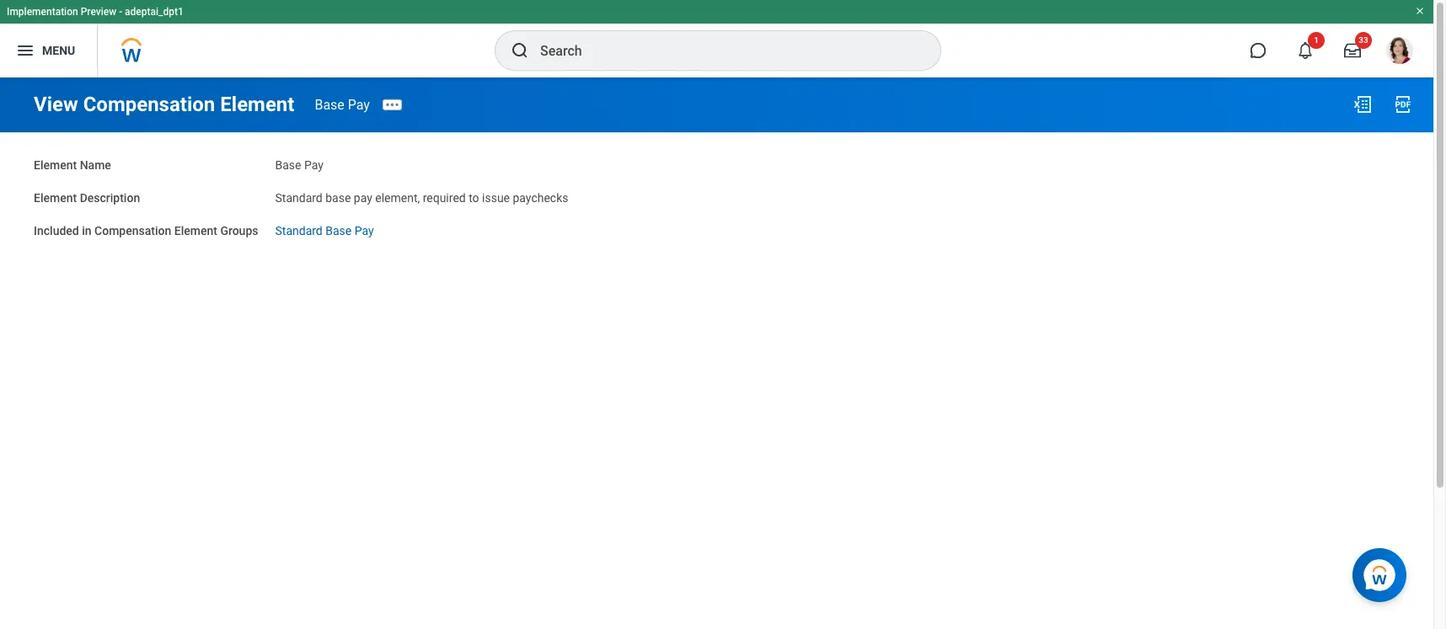 Task type: describe. For each thing, give the bounding box(es) containing it.
standard for standard base pay element, required to issue paychecks
[[275, 191, 323, 205]]

33
[[1359, 35, 1369, 45]]

1
[[1314, 35, 1319, 45]]

menu banner
[[0, 0, 1434, 78]]

groups
[[220, 224, 258, 237]]

issue
[[482, 191, 510, 205]]

view compensation element main content
[[0, 78, 1434, 255]]

base for the base pay link
[[315, 97, 345, 113]]

base for element name element
[[275, 158, 301, 172]]

base
[[326, 191, 351, 205]]

included
[[34, 224, 79, 237]]

justify image
[[15, 40, 35, 61]]

to
[[469, 191, 479, 205]]

implementation preview -   adeptai_dpt1
[[7, 6, 184, 18]]

Search Workday  search field
[[540, 32, 906, 69]]

view compensation element
[[34, 93, 295, 116]]

-
[[119, 6, 122, 18]]

profile logan mcneil image
[[1387, 37, 1414, 68]]

in
[[82, 224, 92, 237]]

pay
[[354, 191, 372, 205]]

close environment banner image
[[1415, 6, 1426, 16]]

paychecks
[[513, 191, 569, 205]]

inbox large image
[[1345, 42, 1361, 59]]

menu
[[42, 44, 75, 57]]

element name
[[34, 158, 111, 172]]

0 vertical spatial compensation
[[83, 93, 215, 116]]

name
[[80, 158, 111, 172]]

menu button
[[0, 24, 97, 78]]

view
[[34, 93, 78, 116]]

base pay for the base pay link
[[315, 97, 370, 113]]

standard base pay element, required to issue paychecks
[[275, 191, 569, 205]]



Task type: locate. For each thing, give the bounding box(es) containing it.
implementation
[[7, 6, 78, 18]]

pay
[[348, 97, 370, 113], [304, 158, 324, 172], [355, 224, 374, 237]]

standard down element name element
[[275, 191, 323, 205]]

base down base
[[326, 224, 352, 237]]

1 vertical spatial compensation
[[94, 224, 171, 237]]

view printable version (pdf) image
[[1393, 94, 1414, 115]]

1 standard from the top
[[275, 191, 323, 205]]

base pay
[[315, 97, 370, 113], [275, 158, 324, 172]]

standard base pay
[[275, 224, 374, 237]]

search image
[[510, 40, 530, 61]]

pay inside element name element
[[304, 158, 324, 172]]

element name element
[[275, 148, 324, 173]]

1 vertical spatial base
[[275, 158, 301, 172]]

compensation
[[83, 93, 215, 116], [94, 224, 171, 237]]

base pay up element name element
[[315, 97, 370, 113]]

description
[[80, 191, 140, 205]]

included in compensation element groups
[[34, 224, 258, 237]]

pay for the base pay link
[[348, 97, 370, 113]]

base inside element name element
[[275, 158, 301, 172]]

pay for element name element
[[304, 158, 324, 172]]

standard base pay link
[[275, 220, 374, 237]]

standard
[[275, 191, 323, 205], [275, 224, 323, 237]]

element
[[220, 93, 295, 116], [34, 158, 77, 172], [34, 191, 77, 205], [174, 224, 217, 237]]

base up element name element
[[315, 97, 345, 113]]

element,
[[375, 191, 420, 205]]

base up standard base pay link
[[275, 158, 301, 172]]

2 standard from the top
[[275, 224, 323, 237]]

1 vertical spatial standard
[[275, 224, 323, 237]]

2 vertical spatial pay
[[355, 224, 374, 237]]

1 button
[[1287, 32, 1325, 69]]

base pay for element name element
[[275, 158, 324, 172]]

compensation down description
[[94, 224, 171, 237]]

element left groups
[[174, 224, 217, 237]]

1 vertical spatial base pay
[[275, 158, 324, 172]]

2 vertical spatial base
[[326, 224, 352, 237]]

element up included
[[34, 191, 77, 205]]

element left name
[[34, 158, 77, 172]]

element up element name element
[[220, 93, 295, 116]]

compensation up name
[[83, 93, 215, 116]]

0 vertical spatial standard
[[275, 191, 323, 205]]

33 button
[[1334, 32, 1372, 69]]

0 vertical spatial base
[[315, 97, 345, 113]]

export to excel image
[[1353, 94, 1373, 115]]

base pay up standard base pay link
[[275, 158, 324, 172]]

1 vertical spatial pay
[[304, 158, 324, 172]]

standard right groups
[[275, 224, 323, 237]]

required
[[423, 191, 466, 205]]

preview
[[81, 6, 116, 18]]

0 vertical spatial pay
[[348, 97, 370, 113]]

notifications large image
[[1297, 42, 1314, 59]]

0 vertical spatial base pay
[[315, 97, 370, 113]]

element description
[[34, 191, 140, 205]]

standard for standard base pay
[[275, 224, 323, 237]]

base pay link
[[315, 97, 370, 113]]

base
[[315, 97, 345, 113], [275, 158, 301, 172], [326, 224, 352, 237]]

adeptai_dpt1
[[125, 6, 184, 18]]



Task type: vqa. For each thing, say whether or not it's contained in the screenshot.
issue
yes



